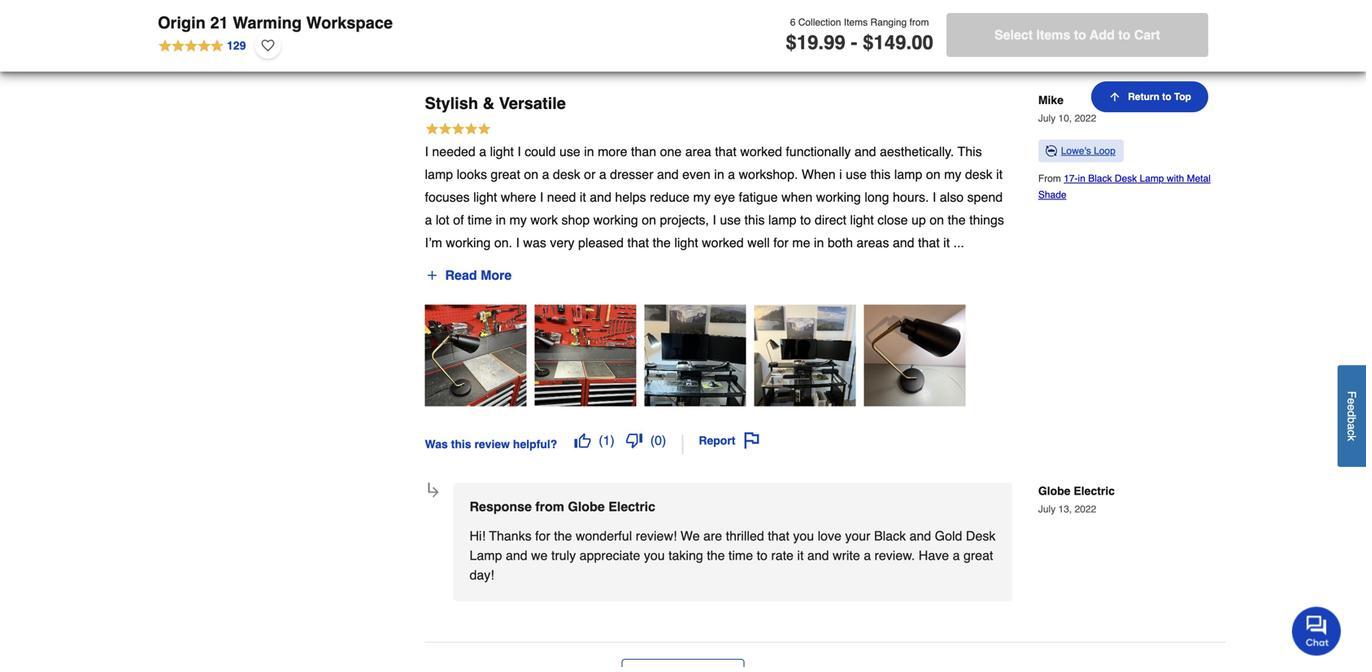 Task type: locate. For each thing, give the bounding box(es) containing it.
0 horizontal spatial $
[[786, 31, 797, 53]]

1 horizontal spatial you
[[793, 528, 814, 543]]

this down fatigue at top
[[745, 212, 765, 227]]

1 horizontal spatial working
[[594, 212, 638, 227]]

) for ( 1 )
[[610, 433, 615, 448]]

the up ...
[[948, 212, 966, 227]]

a up k
[[1346, 423, 1359, 430]]

2 horizontal spatial this
[[871, 167, 891, 182]]

for up the we
[[535, 528, 551, 543]]

1 vertical spatial for
[[535, 528, 551, 543]]

versatile
[[499, 94, 566, 113]]

desk inside hi! thanks for the wonderful review! we are thrilled that you love your black and gold desk lamp and we truly appreciate you taking the time to rate it and write a review. have a great day!
[[966, 528, 996, 543]]

2 july from the top
[[1039, 504, 1056, 515]]

0 horizontal spatial time
[[468, 212, 492, 227]]

that up the rate
[[768, 528, 790, 543]]

0 horizontal spatial desk
[[553, 167, 581, 182]]

lamp inside hi! thanks for the wonderful review! we are thrilled that you love your black and gold desk lamp and we truly appreciate you taking the time to rate it and write a review. have a great day!
[[470, 548, 502, 563]]

1 ( from the left
[[599, 433, 603, 448]]

1 vertical spatial desk
[[966, 528, 996, 543]]

on
[[524, 167, 539, 182], [926, 167, 941, 182], [642, 212, 656, 227], [930, 212, 944, 227]]

it up the spend
[[996, 167, 1003, 182]]

i down eye on the right of page
[[713, 212, 717, 227]]

looks
[[457, 167, 487, 182]]

origin
[[158, 13, 206, 32]]

for inside hi! thanks for the wonderful review! we are thrilled that you love your black and gold desk lamp and we truly appreciate you taking the time to rate it and write a review. have a great day!
[[535, 528, 551, 543]]

it right need
[[580, 190, 586, 205]]

1 vertical spatial worked
[[702, 235, 744, 250]]

1 horizontal spatial items
[[1037, 27, 1071, 42]]

0 horizontal spatial my
[[510, 212, 527, 227]]

(
[[599, 433, 603, 448], [651, 433, 655, 448]]

1 vertical spatial 2022
[[1075, 504, 1097, 515]]

0 vertical spatial time
[[468, 212, 492, 227]]

2 vertical spatial this
[[451, 437, 471, 450]]

1 horizontal spatial black
[[1089, 173, 1112, 184]]

) left the thumb down icon
[[610, 433, 615, 448]]

things
[[970, 212, 1004, 227]]

2 horizontal spatial use
[[846, 167, 867, 182]]

2 $ from the left
[[863, 31, 874, 53]]

use right could
[[560, 144, 581, 159]]

items inside "button"
[[1037, 27, 1071, 42]]

my left eye on the right of page
[[693, 190, 711, 205]]

up
[[912, 212, 926, 227]]

desk up the spend
[[965, 167, 993, 182]]

2 vertical spatial working
[[446, 235, 491, 250]]

the up truly
[[554, 528, 572, 543]]

lamp up focuses on the left of the page
[[425, 167, 453, 182]]

worked left well
[[702, 235, 744, 250]]

flag image
[[744, 432, 760, 449]]

1 vertical spatial black
[[874, 528, 906, 543]]

from right the response
[[536, 499, 564, 514]]

0 vertical spatial lamp
[[1140, 173, 1164, 184]]

black inside 17-in black desk lamp with metal shade
[[1089, 173, 1112, 184]]

1 horizontal spatial electric
[[1074, 484, 1115, 497]]

0 vertical spatial great
[[491, 167, 520, 182]]

desk
[[553, 167, 581, 182], [965, 167, 993, 182]]

0 vertical spatial working
[[816, 190, 861, 205]]

https://photos us.bazaarvoice.com/photo/2/cghvdg86bg93zxm/d8d01fb8 8660 5cef b928 d807f75591e1 image
[[864, 305, 966, 406]]

0 vertical spatial electric
[[1074, 484, 1115, 497]]

0 vertical spatial 2022
[[1075, 113, 1097, 124]]

thanks
[[489, 528, 532, 543]]

0 horizontal spatial great
[[491, 167, 520, 182]]

worked up workshop.
[[740, 144, 782, 159]]

in right the me on the top of page
[[814, 235, 824, 250]]

working
[[816, 190, 861, 205], [594, 212, 638, 227], [446, 235, 491, 250]]

1 vertical spatial globe
[[568, 499, 605, 514]]

a up eye on the right of page
[[728, 167, 735, 182]]

my up also
[[944, 167, 962, 182]]

0 horizontal spatial lamp
[[425, 167, 453, 182]]

lowes loop icon image
[[1045, 144, 1058, 157]]

0 vertical spatial july
[[1039, 113, 1056, 124]]

lamp up day!
[[470, 548, 502, 563]]

one
[[660, 144, 682, 159]]

return to top
[[1128, 91, 1192, 102]]

this
[[958, 144, 982, 159]]

0 vertical spatial for
[[774, 235, 789, 250]]

i right on.
[[516, 235, 520, 250]]

i
[[840, 167, 842, 182]]

1 horizontal spatial time
[[729, 548, 753, 563]]

from
[[910, 16, 929, 28], [536, 499, 564, 514]]

0 vertical spatial from
[[910, 16, 929, 28]]

a down "gold"
[[953, 548, 960, 563]]

0 horizontal spatial desk
[[966, 528, 996, 543]]

globe inside globe electric july 13, 2022
[[1039, 484, 1071, 497]]

) right the thumb down icon
[[662, 433, 666, 448]]

0 horizontal spatial black
[[874, 528, 906, 543]]

f e e d b a c k button
[[1338, 365, 1367, 467]]

1 2022 from the top
[[1075, 113, 1097, 124]]

desk inside 17-in black desk lamp with metal shade
[[1115, 173, 1137, 184]]

on down aesthetically. at the top of the page
[[926, 167, 941, 182]]

0 horizontal spatial )
[[610, 433, 615, 448]]

0 vertical spatial my
[[944, 167, 962, 182]]

that down up
[[918, 235, 940, 250]]

1 horizontal spatial )
[[662, 433, 666, 448]]

great right have at the right of the page
[[964, 548, 994, 563]]

in right even
[[714, 167, 725, 182]]

time down thrilled
[[729, 548, 753, 563]]

in down the lowe's
[[1078, 173, 1086, 184]]

i needed a light i could use in more than one area that worked functionally and aesthetically. this lamp looks great on a desk or a dresser and even in a workshop. when i use this lamp on my desk it focuses light where i need it and helps reduce my eye fatigue when working long hours. i also spend a lot of time in my work shop working on projects, i use this lamp to direct light close up on the things i'm working on. i was very pleased that the light worked well for me in both areas and that it ...
[[425, 144, 1004, 250]]

working up pleased
[[594, 212, 638, 227]]

to left the rate
[[757, 548, 768, 563]]

that inside hi! thanks for the wonderful review! we are thrilled that you love your black and gold desk lamp and we truly appreciate you taking the time to rate it and write a review. have a great day!
[[768, 528, 790, 543]]

17-
[[1064, 173, 1078, 184]]

globe
[[1039, 484, 1071, 497], [568, 499, 605, 514]]

1 horizontal spatial from
[[910, 16, 929, 28]]

eye
[[714, 190, 735, 205]]

2 e from the top
[[1346, 404, 1359, 411]]

are
[[704, 528, 722, 543]]

use down eye on the right of page
[[720, 212, 741, 227]]

this
[[871, 167, 891, 182], [745, 212, 765, 227], [451, 437, 471, 450]]

was
[[523, 235, 547, 250]]

of
[[453, 212, 464, 227]]

light up areas
[[850, 212, 874, 227]]

0 horizontal spatial for
[[535, 528, 551, 543]]

light left could
[[490, 144, 514, 159]]

1 vertical spatial you
[[644, 548, 665, 563]]

2 horizontal spatial lamp
[[895, 167, 923, 182]]

1 horizontal spatial $
[[863, 31, 874, 53]]

love
[[818, 528, 842, 543]]

2022 inside 'mike july 10, 2022'
[[1075, 113, 1097, 124]]

2 2022 from the top
[[1075, 504, 1097, 515]]

black up review.
[[874, 528, 906, 543]]

1 ) from the left
[[610, 433, 615, 448]]

1 horizontal spatial for
[[774, 235, 789, 250]]

and down the love on the right
[[808, 548, 829, 563]]

https://photos us.bazaarvoice.com/photo/2/cghvdg86bg93zxm/9059bd0a 9d81 54e7 8def 7ffda8252862 image
[[645, 305, 746, 406]]

globe electric july 13, 2022
[[1039, 484, 1115, 515]]

2022 right 10,
[[1075, 113, 1097, 124]]

and down or
[[590, 190, 612, 205]]

2022 right 13,
[[1075, 504, 1097, 515]]

1 vertical spatial great
[[964, 548, 994, 563]]

read more button
[[425, 262, 513, 288]]

2 horizontal spatial my
[[944, 167, 962, 182]]

0 vertical spatial globe
[[1039, 484, 1071, 497]]

from inside 6 collection items ranging from $ 19.99 - $ 149.00
[[910, 16, 929, 28]]

time inside i needed a light i could use in more than one area that worked functionally and aesthetically. this lamp looks great on a desk or a dresser and even in a workshop. when i use this lamp on my desk it focuses light where i need it and helps reduce my eye fatigue when working long hours. i also spend a lot of time in my work shop working on projects, i use this lamp to direct light close up on the things i'm working on. i was very pleased that the light worked well for me in both areas and that it ...
[[468, 212, 492, 227]]

2 ( from the left
[[651, 433, 655, 448]]

1 desk from the left
[[553, 167, 581, 182]]

i
[[425, 144, 429, 159], [518, 144, 521, 159], [540, 190, 544, 205], [933, 190, 936, 205], [713, 212, 717, 227], [516, 235, 520, 250]]

you left the love on the right
[[793, 528, 814, 543]]

lamp down when
[[769, 212, 797, 227]]

items up the - at the right top of the page
[[844, 16, 868, 28]]

0 vertical spatial you
[[793, 528, 814, 543]]

it right the rate
[[797, 548, 804, 563]]

i'm
[[425, 235, 442, 250]]

lamp
[[425, 167, 453, 182], [895, 167, 923, 182], [769, 212, 797, 227]]

1 horizontal spatial lamp
[[769, 212, 797, 227]]

time right of
[[468, 212, 492, 227]]

0 horizontal spatial items
[[844, 16, 868, 28]]

1 horizontal spatial globe
[[1039, 484, 1071, 497]]

0 vertical spatial use
[[560, 144, 581, 159]]

0 horizontal spatial you
[[644, 548, 665, 563]]

1 vertical spatial lamp
[[470, 548, 502, 563]]

1 vertical spatial time
[[729, 548, 753, 563]]

with
[[1167, 173, 1185, 184]]

1 vertical spatial this
[[745, 212, 765, 227]]

black down "loop"
[[1089, 173, 1112, 184]]

the down "projects,"
[[653, 235, 671, 250]]

globe up 13,
[[1039, 484, 1071, 497]]

lamp
[[1140, 173, 1164, 184], [470, 548, 502, 563]]

0 horizontal spatial lamp
[[470, 548, 502, 563]]

to inside "return to top" button
[[1163, 91, 1172, 102]]

great inside hi! thanks for the wonderful review! we are thrilled that you love your black and gold desk lamp and we truly appreciate you taking the time to rate it and write a review. have a great day!
[[964, 548, 994, 563]]

( right "thumb up" image
[[599, 433, 603, 448]]

2 vertical spatial my
[[510, 212, 527, 227]]

1 vertical spatial working
[[594, 212, 638, 227]]

july left 10,
[[1039, 113, 1056, 124]]

july left 13,
[[1039, 504, 1056, 515]]

collection
[[799, 16, 841, 28]]

worked
[[740, 144, 782, 159], [702, 235, 744, 250]]

2 ) from the left
[[662, 433, 666, 448]]

1 horizontal spatial great
[[964, 548, 994, 563]]

items inside 6 collection items ranging from $ 19.99 - $ 149.00
[[844, 16, 868, 28]]

1 horizontal spatial desk
[[965, 167, 993, 182]]

$ down 6 on the top
[[786, 31, 797, 53]]

1 vertical spatial electric
[[609, 499, 656, 514]]

2 horizontal spatial working
[[816, 190, 861, 205]]

a right or
[[599, 167, 607, 182]]

great
[[491, 167, 520, 182], [964, 548, 994, 563]]

( right the thumb down icon
[[651, 433, 655, 448]]

0 vertical spatial desk
[[1115, 173, 1137, 184]]

globe up wonderful
[[568, 499, 605, 514]]

response
[[470, 499, 532, 514]]

to inside i needed a light i could use in more than one area that worked functionally and aesthetically. this lamp looks great on a desk or a dresser and even in a workshop. when i use this lamp on my desk it focuses light where i need it and helps reduce my eye fatigue when working long hours. i also spend a lot of time in my work shop working on projects, i use this lamp to direct light close up on the things i'm working on. i was very pleased that the light worked well for me in both areas and that it ...
[[800, 212, 811, 227]]

17-in black desk lamp with metal shade link
[[1039, 173, 1211, 201]]

6 collection items ranging from $ 19.99 - $ 149.00
[[786, 16, 934, 53]]

1 horizontal spatial use
[[720, 212, 741, 227]]

1 vertical spatial from
[[536, 499, 564, 514]]

read
[[445, 268, 477, 283]]

this right was
[[451, 437, 471, 450]]

my down where
[[510, 212, 527, 227]]

in up on.
[[496, 212, 506, 227]]

heart outline image
[[261, 37, 274, 54]]

( for 0
[[651, 433, 655, 448]]

1 vertical spatial july
[[1039, 504, 1056, 515]]

2022
[[1075, 113, 1097, 124], [1075, 504, 1097, 515]]

a down could
[[542, 167, 549, 182]]

( for 1
[[599, 433, 603, 448]]

the down 'are'
[[707, 548, 725, 563]]

fatigue
[[739, 190, 778, 205]]

for left the me on the top of page
[[774, 235, 789, 250]]

you
[[793, 528, 814, 543], [644, 548, 665, 563]]

direct
[[815, 212, 847, 227]]

https://photos us.bazaarvoice.com/photo/2/cghvdg86bg93zxm/1e6ec43c 1fbf 5923 8975 e840bb9a71f8 image
[[754, 305, 856, 406]]

0 horizontal spatial electric
[[609, 499, 656, 514]]

arrow right image
[[426, 484, 441, 500]]

$ right the - at the right top of the page
[[863, 31, 874, 53]]

great up where
[[491, 167, 520, 182]]

you down review!
[[644, 548, 665, 563]]

work
[[531, 212, 558, 227]]

also
[[940, 190, 964, 205]]

1 horizontal spatial desk
[[1115, 173, 1137, 184]]

to up the me on the top of page
[[800, 212, 811, 227]]

desk down "loop"
[[1115, 173, 1137, 184]]

https://photos us.bazaarvoice.com/photo/2/cghvdg86bg93zxm/8c0b3b2f e5d4 5796 a830 eb2916d43053 image
[[535, 305, 636, 406]]

that
[[715, 144, 737, 159], [628, 235, 649, 250], [918, 235, 940, 250], [768, 528, 790, 543]]

lamp left with
[[1140, 173, 1164, 184]]

time
[[468, 212, 492, 227], [729, 548, 753, 563]]

1 horizontal spatial (
[[651, 433, 655, 448]]

mike
[[1039, 94, 1064, 107]]

desk left or
[[553, 167, 581, 182]]

to left top
[[1163, 91, 1172, 102]]

chat invite button image
[[1293, 606, 1342, 656]]

lamp up hours.
[[895, 167, 923, 182]]

use right i
[[846, 167, 867, 182]]

0 horizontal spatial working
[[446, 235, 491, 250]]

a
[[479, 144, 487, 159], [542, 167, 549, 182], [599, 167, 607, 182], [728, 167, 735, 182], [425, 212, 432, 227], [1346, 423, 1359, 430], [864, 548, 871, 563], [953, 548, 960, 563]]

hours.
[[893, 190, 929, 205]]

my
[[944, 167, 962, 182], [693, 190, 711, 205], [510, 212, 527, 227]]

e up b
[[1346, 404, 1359, 411]]

thumb up image
[[574, 432, 591, 449]]

the
[[948, 212, 966, 227], [653, 235, 671, 250], [554, 528, 572, 543], [707, 548, 725, 563]]

working down of
[[446, 235, 491, 250]]

0 vertical spatial this
[[871, 167, 891, 182]]

stylish
[[425, 94, 478, 113]]

items
[[844, 16, 868, 28], [1037, 27, 1071, 42]]

light down "projects,"
[[675, 235, 698, 250]]

( 1 )
[[599, 433, 615, 448]]

plus image
[[426, 269, 439, 282]]

more
[[481, 268, 512, 283]]

have
[[919, 548, 949, 563]]

-
[[851, 31, 858, 53]]

0 horizontal spatial globe
[[568, 499, 605, 514]]

1 july from the top
[[1039, 113, 1056, 124]]

0 horizontal spatial (
[[599, 433, 603, 448]]

dresser
[[610, 167, 654, 182]]

) for ( 0 )
[[662, 433, 666, 448]]

1 horizontal spatial lamp
[[1140, 173, 1164, 184]]

it inside hi! thanks for the wonderful review! we are thrilled that you love your black and gold desk lamp and we truly appreciate you taking the time to rate it and write a review. have a great day!
[[797, 548, 804, 563]]

items right 'select'
[[1037, 27, 1071, 42]]

great inside i needed a light i could use in more than one area that worked functionally and aesthetically. this lamp looks great on a desk or a dresser and even in a workshop. when i use this lamp on my desk it focuses light where i need it and helps reduce my eye fatigue when working long hours. i also spend a lot of time in my work shop working on projects, i use this lamp to direct light close up on the things i'm working on. i was very pleased that the light worked well for me in both areas and that it ...
[[491, 167, 520, 182]]

time inside hi! thanks for the wonderful review! we are thrilled that you love your black and gold desk lamp and we truly appreciate you taking the time to rate it and write a review. have a great day!
[[729, 548, 753, 563]]

and down thanks
[[506, 548, 528, 563]]

add
[[1090, 27, 1115, 42]]

e up d
[[1346, 398, 1359, 404]]

this up long
[[871, 167, 891, 182]]

1 vertical spatial use
[[846, 167, 867, 182]]

from up 149.00
[[910, 16, 929, 28]]

)
[[610, 433, 615, 448], [662, 433, 666, 448]]

well
[[748, 235, 770, 250]]

desk right "gold"
[[966, 528, 996, 543]]

0 vertical spatial black
[[1089, 173, 1112, 184]]

1 horizontal spatial my
[[693, 190, 711, 205]]



Task type: describe. For each thing, give the bounding box(es) containing it.
needed
[[432, 144, 476, 159]]

i left need
[[540, 190, 544, 205]]

to left add
[[1074, 27, 1087, 42]]

july inside 'mike july 10, 2022'
[[1039, 113, 1056, 124]]

reduce
[[650, 190, 690, 205]]

0 horizontal spatial use
[[560, 144, 581, 159]]

that right area
[[715, 144, 737, 159]]

and down close
[[893, 235, 915, 250]]

1 horizontal spatial this
[[745, 212, 765, 227]]

21
[[210, 13, 228, 32]]

https://photos us.bazaarvoice.com/photo/2/cghvdg86bg93zxm/556674ec cd16 54f0 923e 436c6e391f2a image
[[425, 305, 527, 406]]

19.99
[[797, 31, 846, 53]]

129
[[227, 39, 246, 52]]

from
[[1039, 173, 1064, 184]]

129 button
[[158, 33, 247, 59]]

both
[[828, 235, 853, 250]]

in inside 17-in black desk lamp with metal shade
[[1078, 173, 1086, 184]]

f e e d b a c k
[[1346, 391, 1359, 441]]

return
[[1128, 91, 1160, 102]]

&
[[483, 94, 495, 113]]

when
[[782, 190, 813, 205]]

13,
[[1059, 504, 1072, 515]]

i left the needed
[[425, 144, 429, 159]]

on right up
[[930, 212, 944, 227]]

and up reduce
[[657, 167, 679, 182]]

0 vertical spatial worked
[[740, 144, 782, 159]]

review.
[[875, 548, 915, 563]]

electric inside globe electric july 13, 2022
[[1074, 484, 1115, 497]]

2022 inside globe electric july 13, 2022
[[1075, 504, 1097, 515]]

that right pleased
[[628, 235, 649, 250]]

it left ...
[[944, 235, 950, 250]]

a inside button
[[1346, 423, 1359, 430]]

d
[[1346, 411, 1359, 417]]

cart
[[1135, 27, 1161, 42]]

workspace
[[306, 13, 393, 32]]

i left could
[[518, 144, 521, 159]]

thumb down image
[[626, 432, 642, 449]]

projects,
[[660, 212, 709, 227]]

gold
[[935, 528, 963, 543]]

arrow up image
[[1109, 90, 1122, 103]]

...
[[954, 235, 965, 250]]

wonderful
[[576, 528, 632, 543]]

and up long
[[855, 144, 876, 159]]

day!
[[470, 567, 494, 582]]

me
[[792, 235, 811, 250]]

was this review helpful?
[[425, 437, 557, 450]]

on down helps on the top
[[642, 212, 656, 227]]

helpful?
[[513, 437, 557, 450]]

write
[[833, 548, 860, 563]]

origin 21 warming workspace
[[158, 13, 393, 32]]

10,
[[1059, 113, 1072, 124]]

more
[[598, 144, 628, 159]]

i left also
[[933, 190, 936, 205]]

helps
[[615, 190, 646, 205]]

4.7 stars image
[[158, 36, 247, 54]]

2 desk from the left
[[965, 167, 993, 182]]

review
[[475, 437, 510, 450]]

in up or
[[584, 144, 594, 159]]

lot
[[436, 212, 450, 227]]

workshop.
[[739, 167, 798, 182]]

0
[[655, 433, 662, 448]]

1 vertical spatial my
[[693, 190, 711, 205]]

a left lot
[[425, 212, 432, 227]]

6
[[790, 16, 796, 28]]

your
[[845, 528, 871, 543]]

even
[[683, 167, 711, 182]]

1 $ from the left
[[786, 31, 797, 53]]

appreciate
[[580, 548, 640, 563]]

than
[[631, 144, 657, 159]]

a up looks on the left of the page
[[479, 144, 487, 159]]

hi!
[[470, 528, 486, 543]]

top
[[1174, 91, 1192, 102]]

and up have at the right of the page
[[910, 528, 932, 543]]

1 e from the top
[[1346, 398, 1359, 404]]

17-in black desk lamp with metal shade
[[1039, 173, 1211, 201]]

light down looks on the left of the page
[[473, 190, 497, 205]]

pleased
[[578, 235, 624, 250]]

a right write
[[864, 548, 871, 563]]

aesthetically.
[[880, 144, 954, 159]]

on down could
[[524, 167, 539, 182]]

( 0 )
[[651, 433, 666, 448]]

select items to add to cart
[[995, 27, 1161, 42]]

functionally
[[786, 144, 851, 159]]

return to top button
[[1092, 81, 1209, 112]]

select
[[995, 27, 1033, 42]]

to inside hi! thanks for the wonderful review! we are thrilled that you love your black and gold desk lamp and we truly appreciate you taking the time to rate it and write a review. have a great day!
[[757, 548, 768, 563]]

loop
[[1094, 145, 1116, 157]]

long
[[865, 190, 889, 205]]

could
[[525, 144, 556, 159]]

lowe's loop
[[1061, 145, 1116, 157]]

mike july 10, 2022
[[1039, 94, 1097, 124]]

k
[[1346, 435, 1359, 441]]

black inside hi! thanks for the wonderful review! we are thrilled that you love your black and gold desk lamp and we truly appreciate you taking the time to rate it and write a review. have a great day!
[[874, 528, 906, 543]]

lamp inside 17-in black desk lamp with metal shade
[[1140, 173, 1164, 184]]

c
[[1346, 430, 1359, 435]]

areas
[[857, 235, 889, 250]]

we
[[531, 548, 548, 563]]

shade
[[1039, 189, 1067, 201]]

shop
[[562, 212, 590, 227]]

2 vertical spatial use
[[720, 212, 741, 227]]

taking
[[669, 548, 703, 563]]

0 horizontal spatial from
[[536, 499, 564, 514]]

0 horizontal spatial this
[[451, 437, 471, 450]]

thrilled
[[726, 528, 764, 543]]

5 stars image
[[425, 121, 492, 138]]

july inside globe electric july 13, 2022
[[1039, 504, 1056, 515]]

report button
[[693, 427, 766, 454]]

report
[[699, 434, 736, 447]]

we
[[681, 528, 700, 543]]

lowe's
[[1061, 145, 1091, 157]]

f
[[1346, 391, 1359, 398]]

response from globe electric
[[470, 499, 656, 514]]

or
[[584, 167, 596, 182]]

where
[[501, 190, 536, 205]]

warming
[[233, 13, 302, 32]]

1
[[603, 433, 610, 448]]

stylish & versatile
[[425, 94, 566, 113]]

for inside i needed a light i could use in more than one area that worked functionally and aesthetically. this lamp looks great on a desk or a dresser and even in a workshop. when i use this lamp on my desk it focuses light where i need it and helps reduce my eye fatigue when working long hours. i also spend a lot of time in my work shop working on projects, i use this lamp to direct light close up on the things i'm working on. i was very pleased that the light worked well for me in both areas and that it ...
[[774, 235, 789, 250]]

to right add
[[1119, 27, 1131, 42]]

was
[[425, 437, 448, 450]]

when
[[802, 167, 836, 182]]

need
[[547, 190, 576, 205]]

b
[[1346, 417, 1359, 423]]

on.
[[494, 235, 513, 250]]



Task type: vqa. For each thing, say whether or not it's contained in the screenshot.
the left )
yes



